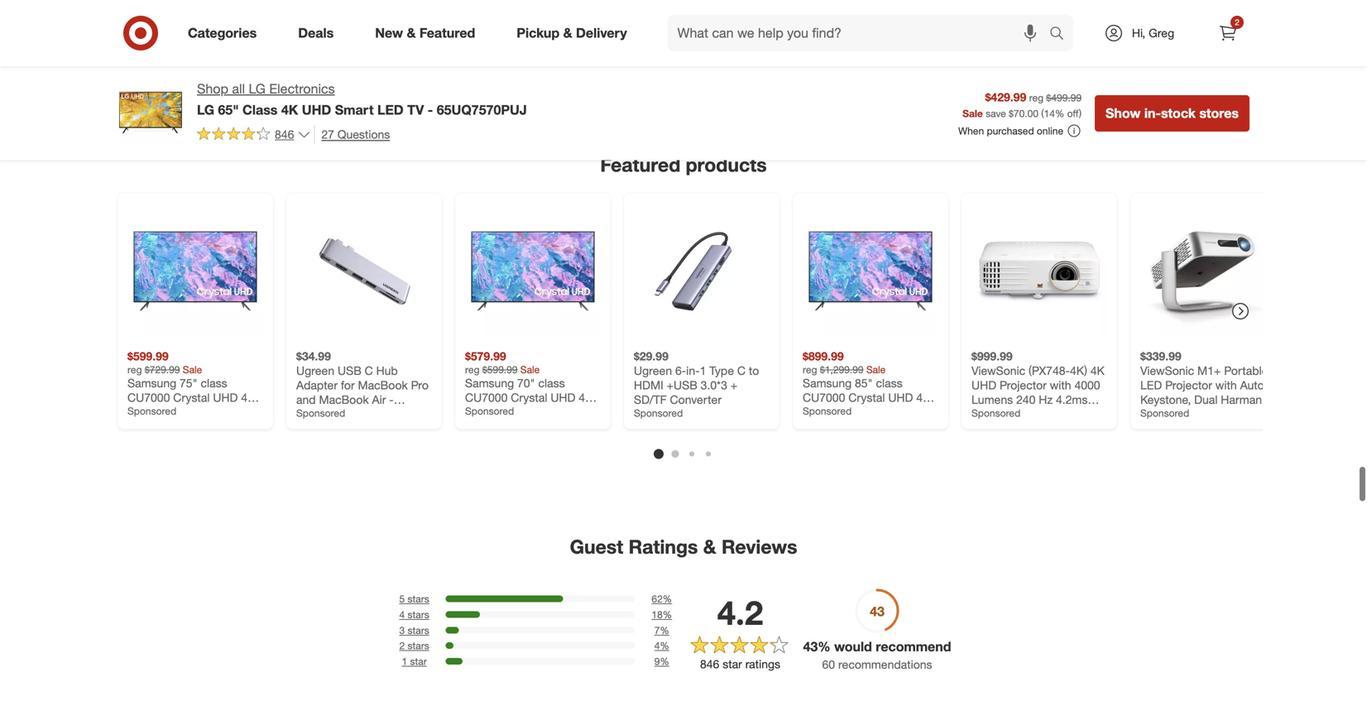 Task type: vqa. For each thing, say whether or not it's contained in the screenshot.


Task type: describe. For each thing, give the bounding box(es) containing it.
18
[[652, 608, 663, 621]]

4 for 4 %
[[654, 639, 660, 652]]

slim
[[254, 341, 273, 353]]

search
[[1042, 27, 1082, 43]]

27
[[321, 127, 334, 141]]

pro
[[411, 378, 429, 392]]

new
[[375, 25, 403, 41]]

viewsonic m1+ portable led projector with auto keystone, dual harman kardon bluetooth speakers and hdmi, usb c, stream netflix with dongle (m1plus) image
[[1140, 203, 1276, 339]]

recommendations
[[838, 657, 932, 672]]

would
[[834, 639, 872, 655]]

stars for 4 stars
[[408, 608, 429, 621]]

sponsored for viewsonic (px748-4k) 4k uhd projector with 4000 lumens 240 hz 4.2ms hdr support auto keystone dual hdmi and usb-c for home theater day and night, image
[[972, 407, 1021, 419]]

and for usb
[[296, 392, 316, 407]]

uhd inside shop all lg electronics lg 65" class 4k uhd smart led tv - 65uq7570puj
[[302, 102, 331, 118]]

3 stars
[[399, 624, 429, 636]]

for
[[341, 378, 355, 392]]

purchased
[[987, 124, 1034, 137]]

sale for $579.99
[[520, 363, 540, 376]]

sponsored for the ugreen usb c hub adapter for macbook pro and macbook air - gray/silver image
[[296, 407, 345, 419]]

)
[[1079, 107, 1082, 119]]

2 for 2
[[1235, 17, 1240, 27]]

$599.99 reg $729.99 sale
[[127, 349, 202, 376]]

converter
[[670, 392, 722, 407]]

846 link
[[197, 125, 311, 145]]

featured products
[[600, 153, 767, 176]]

1 inside $29.99 ugreen 6-in-1 type c to hdmi +usb 3.0*3 + sd/tf converter sponsored
[[700, 363, 706, 378]]

& for pickup
[[563, 25, 572, 41]]

18 %
[[652, 608, 672, 621]]

62 %
[[652, 593, 672, 605]]

smart
[[335, 102, 374, 118]]

ugreen 6-in-1 type c to hdmi +usb 3.0*3 + sd/tf converter image
[[634, 203, 770, 339]]

shop
[[197, 81, 228, 97]]

1 star
[[402, 655, 427, 667]]

4.2
[[717, 592, 763, 633]]

categories link
[[174, 15, 277, 51]]

save
[[986, 107, 1006, 119]]

samsung 85" class cu7000 crystal uhd 4k smart tv - titan gray (un85cu7000) image
[[803, 203, 939, 339]]

27 questions
[[321, 127, 390, 141]]

guest ratings & reviews
[[570, 535, 797, 558]]

c inside $34.99 ugreen usb c hub adapter for macbook pro and macbook air - gray/silver
[[365, 363, 373, 378]]

+
[[731, 378, 738, 392]]

pickup & delivery
[[517, 25, 627, 41]]

% for 62
[[663, 593, 672, 605]]

online
[[1037, 124, 1064, 137]]

when
[[958, 124, 984, 137]]

sponsored for viewsonic m1+ portable led projector with auto keystone, dual harman kardon bluetooth speakers and hdmi, usb c, stream netflix with dongle (m1plus) image
[[1140, 407, 1189, 419]]

shop all lg electronics lg 65" class 4k uhd smart led tv - 65uq7570puj
[[197, 81, 527, 118]]

9
[[654, 655, 660, 667]]

new & featured
[[375, 25, 475, 41]]

hi, greg
[[1132, 26, 1174, 40]]

ratings
[[629, 535, 698, 558]]

space
[[526, 341, 555, 353]]

% for 43
[[818, 639, 831, 655]]

62
[[652, 593, 663, 605]]

% for 9
[[660, 655, 669, 667]]

electronics
[[269, 81, 335, 97]]

gray/silver
[[296, 407, 353, 421]]

all
[[232, 81, 245, 97]]

14
[[1044, 107, 1055, 119]]

minimal
[[356, 341, 393, 353]]

sponsored for samsung 70" class cu7000 crystal uhd 4k smart tv - titan gray (un70cu7000) image
[[465, 405, 514, 417]]

7 %
[[654, 624, 669, 636]]

star for 846
[[723, 657, 742, 671]]

stars for 5 stars
[[408, 593, 429, 605]]

bezel
[[396, 341, 422, 353]]

user image by @kristensellentin image
[[104, 0, 290, 109]]

$429.99 reg $499.99 sale save $ 70.00 ( 14 % off )
[[963, 90, 1082, 119]]

2 link
[[1210, 15, 1246, 51]]

5
[[399, 593, 405, 605]]

in- inside button
[[1144, 105, 1161, 121]]

image of lg 65" class 4k uhd smart led tv - 65uq7570puj image
[[118, 79, 184, 146]]

a perfect fit lg uhd tvs are designed slim and sleek with a minimal bezel so they'll match your space perfectly.
[[123, 319, 601, 353]]

and for fit
[[276, 341, 294, 353]]

846 star ratings
[[700, 657, 780, 671]]

samsung 70" class cu7000 crystal uhd 4k smart tv - titan gray (un70cu7000) image
[[465, 203, 601, 339]]

$
[[1009, 107, 1014, 119]]

stock
[[1161, 105, 1196, 121]]

samsung 75" class cu7000 crystal uhd 4k smart tv - titan gray (un75cu7000) image
[[127, 203, 263, 339]]

sleek
[[297, 341, 322, 353]]

search button
[[1042, 15, 1082, 55]]

0 horizontal spatial 1
[[402, 655, 407, 667]]

$339.99
[[1140, 349, 1182, 363]]

user image by @kailee_wright image
[[1097, 0, 1283, 109]]

hi,
[[1132, 26, 1146, 40]]

when purchased online
[[958, 124, 1064, 137]]

% for 18
[[663, 608, 672, 621]]

tvs
[[167, 341, 186, 353]]

reviews
[[722, 535, 797, 558]]

ugreen usb c hub adapter for macbook pro and macbook air - gray/silver image
[[296, 203, 432, 339]]

user image by @simplydaph image
[[700, 0, 886, 109]]

$29.99 ugreen 6-in-1 type c to hdmi +usb 3.0*3 + sd/tf converter sponsored
[[634, 349, 759, 419]]

5 stars
[[399, 593, 429, 605]]

reg for $599.99
[[127, 363, 142, 376]]

$579.99
[[465, 349, 506, 363]]

$579.99 reg $599.99 sale
[[465, 349, 540, 376]]

$999.99
[[972, 349, 1013, 363]]

deals
[[298, 25, 334, 41]]

pickup
[[517, 25, 560, 41]]

- for tv
[[428, 102, 433, 118]]

c inside $29.99 ugreen 6-in-1 type c to hdmi +usb 3.0*3 + sd/tf converter sponsored
[[737, 363, 746, 378]]

reg for $899.99
[[803, 363, 817, 376]]

1 vertical spatial lg
[[197, 102, 214, 118]]

class
[[243, 102, 278, 118]]

9 %
[[654, 655, 669, 667]]

sale for $599.99
[[183, 363, 202, 376]]

% for 4
[[660, 639, 669, 652]]

846 for 846 star ratings
[[700, 657, 719, 671]]

2 horizontal spatial lg
[[249, 81, 266, 97]]

2 stars
[[399, 639, 429, 652]]

27 questions link
[[314, 125, 390, 144]]

macbook right the for
[[358, 378, 408, 392]]



Task type: locate. For each thing, give the bounding box(es) containing it.
stars for 2 stars
[[408, 639, 429, 652]]

reg inside '$429.99 reg $499.99 sale save $ 70.00 ( 14 % off )'
[[1029, 91, 1044, 104]]

4 up 3
[[399, 608, 405, 621]]

ugreen left the 6-
[[634, 363, 672, 378]]

and right slim
[[276, 341, 294, 353]]

in- right 'show'
[[1144, 105, 1161, 121]]

in- left 3.0*3
[[686, 363, 700, 378]]

% up 4 %
[[660, 624, 669, 636]]

they'll
[[439, 341, 467, 353]]

lg down shop
[[197, 102, 214, 118]]

$34.99 ugreen usb c hub adapter for macbook pro and macbook air - gray/silver
[[296, 349, 429, 421]]

What can we help you find? suggestions appear below search field
[[668, 15, 1054, 51]]

designed
[[207, 341, 251, 353]]

846 inside 846 link
[[275, 127, 294, 141]]

% up 60
[[818, 639, 831, 655]]

type
[[710, 363, 734, 378]]

air
[[372, 392, 386, 407]]

% up 18 %
[[663, 593, 672, 605]]

macbook down usb
[[319, 392, 369, 407]]

1 horizontal spatial and
[[296, 392, 316, 407]]

star left the ratings
[[723, 657, 742, 671]]

user image by @dallinjohnson_ image
[[502, 0, 687, 109]]

lg inside a perfect fit lg uhd tvs are designed slim and sleek with a minimal bezel so they'll match your space perfectly.
[[123, 341, 138, 353]]

and inside $34.99 ugreen usb c hub adapter for macbook pro and macbook air - gray/silver
[[296, 392, 316, 407]]

% left off
[[1055, 107, 1065, 119]]

1 vertical spatial 4
[[654, 639, 660, 652]]

with
[[325, 341, 344, 353]]

sd/tf
[[634, 392, 667, 407]]

questions
[[338, 127, 390, 141]]

- right tv
[[428, 102, 433, 118]]

in- inside $29.99 ugreen 6-in-1 type c to hdmi +usb 3.0*3 + sd/tf converter sponsored
[[686, 363, 700, 378]]

stars up "2 stars"
[[408, 624, 429, 636]]

1 vertical spatial in-
[[686, 363, 700, 378]]

reg inside $579.99 reg $599.99 sale
[[465, 363, 480, 376]]

0 vertical spatial 2
[[1235, 17, 1240, 27]]

$499.99
[[1046, 91, 1082, 104]]

lg
[[249, 81, 266, 97], [197, 102, 214, 118], [123, 341, 138, 353]]

reg inside $899.99 reg $1,299.99 sale
[[803, 363, 817, 376]]

1 horizontal spatial ugreen
[[634, 363, 672, 378]]

new & featured link
[[361, 15, 496, 51]]

2 ugreen from the left
[[634, 363, 672, 378]]

0 vertical spatial 1
[[700, 363, 706, 378]]

$34.99
[[296, 349, 331, 363]]

sponsored down $339.99
[[1140, 407, 1189, 419]]

guest
[[570, 535, 623, 558]]

and down $34.99
[[296, 392, 316, 407]]

hdmi
[[634, 378, 664, 392]]

reg for $429.99
[[1029, 91, 1044, 104]]

& for new
[[407, 25, 416, 41]]

1 horizontal spatial uhd
[[302, 102, 331, 118]]

led
[[377, 102, 404, 118]]

reg left "$1,299.99"
[[803, 363, 817, 376]]

0 horizontal spatial and
[[276, 341, 294, 353]]

a
[[347, 341, 353, 353]]

sale for $429.99
[[963, 107, 983, 119]]

65uq7570puj
[[437, 102, 527, 118]]

4 for 4 stars
[[399, 608, 405, 621]]

categories
[[188, 25, 257, 41]]

1 horizontal spatial star
[[723, 657, 742, 671]]

ugreen
[[296, 363, 334, 378], [634, 363, 672, 378]]

0 horizontal spatial featured
[[420, 25, 475, 41]]

& right the pickup
[[563, 25, 572, 41]]

% down 62 %
[[663, 608, 672, 621]]

% up "9 %"
[[660, 639, 669, 652]]

43 % would recommend 60 recommendations
[[803, 639, 951, 672]]

$599.99 inside $599.99 reg $729.99 sale
[[127, 349, 169, 363]]

0 horizontal spatial $599.99
[[127, 349, 169, 363]]

$899.99 reg $1,299.99 sale
[[803, 349, 886, 376]]

2 c from the left
[[737, 363, 746, 378]]

6-
[[675, 363, 686, 378]]

0 horizontal spatial &
[[407, 25, 416, 41]]

0 horizontal spatial uhd
[[141, 341, 164, 353]]

&
[[407, 25, 416, 41], [563, 25, 572, 41], [703, 535, 716, 558]]

show
[[1106, 105, 1141, 121]]

0 vertical spatial 4
[[399, 608, 405, 621]]

3
[[399, 624, 405, 636]]

846 right "9 %"
[[700, 657, 719, 671]]

reg left $729.99 at the bottom of page
[[127, 363, 142, 376]]

1
[[700, 363, 706, 378], [402, 655, 407, 667]]

lg down a on the left top
[[123, 341, 138, 353]]

sponsored down "$1,299.99"
[[803, 405, 852, 417]]

4 up 9
[[654, 639, 660, 652]]

ugreen for $29.99
[[634, 363, 672, 378]]

0 horizontal spatial 2
[[399, 639, 405, 652]]

3.0*3
[[701, 378, 727, 392]]

sale down are at the left of page
[[183, 363, 202, 376]]

$599.99 inside $579.99 reg $599.99 sale
[[482, 363, 518, 376]]

sponsored down adapter
[[296, 407, 345, 419]]

& right ratings
[[703, 535, 716, 558]]

stars up 4 stars
[[408, 593, 429, 605]]

1 horizontal spatial featured
[[600, 153, 681, 176]]

1 horizontal spatial in-
[[1144, 105, 1161, 121]]

reg inside $599.99 reg $729.99 sale
[[127, 363, 142, 376]]

sale inside $899.99 reg $1,299.99 sale
[[866, 363, 886, 376]]

% inside 43 % would recommend 60 recommendations
[[818, 639, 831, 655]]

846 down 4k
[[275, 127, 294, 141]]

sponsored down $999.99
[[972, 407, 1021, 419]]

1 c from the left
[[365, 363, 373, 378]]

sponsored for samsung 85" class cu7000 crystal uhd 4k smart tv - titan gray (un85cu7000) image
[[803, 405, 852, 417]]

1 vertical spatial 846
[[700, 657, 719, 671]]

0 horizontal spatial c
[[365, 363, 373, 378]]

1 left type
[[700, 363, 706, 378]]

adapter
[[296, 378, 338, 392]]

$1,299.99
[[820, 363, 864, 376]]

match
[[470, 341, 499, 353]]

% for 7
[[660, 624, 669, 636]]

lg right the "all"
[[249, 81, 266, 97]]

(
[[1041, 107, 1044, 119]]

1 horizontal spatial &
[[563, 25, 572, 41]]

sponsored down $579.99 reg $599.99 sale
[[465, 405, 514, 417]]

uhd down perfect
[[141, 341, 164, 353]]

uhd down electronics
[[302, 102, 331, 118]]

- inside shop all lg electronics lg 65" class 4k uhd smart led tv - 65uq7570puj
[[428, 102, 433, 118]]

delivery
[[576, 25, 627, 41]]

1 horizontal spatial 4
[[654, 639, 660, 652]]

70.00
[[1014, 107, 1039, 119]]

products
[[686, 153, 767, 176]]

sponsored inside $29.99 ugreen 6-in-1 type c to hdmi +usb 3.0*3 + sd/tf converter sponsored
[[634, 407, 683, 419]]

star
[[410, 655, 427, 667], [723, 657, 742, 671]]

ugreen down "sleek"
[[296, 363, 334, 378]]

viewsonic (px748-4k) 4k uhd projector with 4000 lumens 240 hz 4.2ms hdr support auto keystone dual hdmi and usb-c for home theater day and night, image
[[972, 203, 1107, 339]]

c
[[365, 363, 373, 378], [737, 363, 746, 378]]

1 horizontal spatial -
[[428, 102, 433, 118]]

846
[[275, 127, 294, 141], [700, 657, 719, 671]]

2 horizontal spatial &
[[703, 535, 716, 558]]

1 stars from the top
[[408, 593, 429, 605]]

sale inside '$429.99 reg $499.99 sale save $ 70.00 ( 14 % off )'
[[963, 107, 983, 119]]

star down "2 stars"
[[410, 655, 427, 667]]

0 vertical spatial and
[[276, 341, 294, 353]]

sponsored down $729.99 at the bottom of page
[[127, 405, 176, 417]]

1 horizontal spatial $599.99
[[482, 363, 518, 376]]

star for 1
[[410, 655, 427, 667]]

0 vertical spatial lg
[[249, 81, 266, 97]]

ugreen for $34.99
[[296, 363, 334, 378]]

0 horizontal spatial star
[[410, 655, 427, 667]]

reg down "match"
[[465, 363, 480, 376]]

4 %
[[654, 639, 669, 652]]

sale for $899.99
[[866, 363, 886, 376]]

%
[[1055, 107, 1065, 119], [663, 593, 672, 605], [663, 608, 672, 621], [660, 624, 669, 636], [818, 639, 831, 655], [660, 639, 669, 652], [660, 655, 669, 667]]

macbook
[[358, 378, 408, 392], [319, 392, 369, 407]]

846 for 846
[[275, 127, 294, 141]]

sale up when
[[963, 107, 983, 119]]

1 ugreen from the left
[[296, 363, 334, 378]]

0 horizontal spatial lg
[[123, 341, 138, 353]]

$599.99
[[127, 349, 169, 363], [482, 363, 518, 376]]

- for air
[[389, 392, 394, 407]]

usb
[[338, 363, 362, 378]]

sponsored down hdmi
[[634, 407, 683, 419]]

sale right "$1,299.99"
[[866, 363, 886, 376]]

1 horizontal spatial c
[[737, 363, 746, 378]]

$29.99
[[634, 349, 669, 363]]

1 vertical spatial and
[[296, 392, 316, 407]]

stars up 3 stars
[[408, 608, 429, 621]]

ugreen inside $34.99 ugreen usb c hub adapter for macbook pro and macbook air - gray/silver
[[296, 363, 334, 378]]

off
[[1067, 107, 1079, 119]]

your
[[502, 341, 523, 353]]

stores
[[1200, 105, 1239, 121]]

ugreen inside $29.99 ugreen 6-in-1 type c to hdmi +usb 3.0*3 + sd/tf converter sponsored
[[634, 363, 672, 378]]

1 down "2 stars"
[[402, 655, 407, 667]]

& right 'new'
[[407, 25, 416, 41]]

2 stars from the top
[[408, 608, 429, 621]]

show in-stock stores button
[[1095, 95, 1250, 131]]

4k
[[281, 102, 298, 118]]

stars down 3 stars
[[408, 639, 429, 652]]

0 horizontal spatial 846
[[275, 127, 294, 141]]

1 vertical spatial uhd
[[141, 341, 164, 353]]

2 inside "link"
[[1235, 17, 1240, 27]]

1 horizontal spatial lg
[[197, 102, 214, 118]]

0 vertical spatial -
[[428, 102, 433, 118]]

hub
[[376, 363, 398, 378]]

c left hub
[[365, 363, 373, 378]]

c left to
[[737, 363, 746, 378]]

2 for 2 stars
[[399, 639, 405, 652]]

$599.99 down your
[[482, 363, 518, 376]]

user image by jadegodbolt image
[[303, 0, 488, 109]]

sale inside $599.99 reg $729.99 sale
[[183, 363, 202, 376]]

1 horizontal spatial 846
[[700, 657, 719, 671]]

uhd
[[302, 102, 331, 118], [141, 341, 164, 353]]

0 vertical spatial 846
[[275, 127, 294, 141]]

$599.99 down perfect
[[127, 349, 169, 363]]

are
[[189, 341, 204, 353]]

% down 4 %
[[660, 655, 669, 667]]

reg up '('
[[1029, 91, 1044, 104]]

stars for 3 stars
[[408, 624, 429, 636]]

perfectly.
[[558, 341, 601, 353]]

0 horizontal spatial in-
[[686, 363, 700, 378]]

and inside a perfect fit lg uhd tvs are designed slim and sleek with a minimal bezel so they'll match your space perfectly.
[[276, 341, 294, 353]]

4 stars from the top
[[408, 639, 429, 652]]

sale down space
[[520, 363, 540, 376]]

tv
[[407, 102, 424, 118]]

2 vertical spatial lg
[[123, 341, 138, 353]]

3 stars from the top
[[408, 624, 429, 636]]

pickup & delivery link
[[503, 15, 648, 51]]

1 horizontal spatial 1
[[700, 363, 706, 378]]

- inside $34.99 ugreen usb c hub adapter for macbook pro and macbook air - gray/silver
[[389, 392, 394, 407]]

0 vertical spatial uhd
[[302, 102, 331, 118]]

0 vertical spatial featured
[[420, 25, 475, 41]]

- right 'air'
[[389, 392, 394, 407]]

sponsored for samsung 75" class cu7000 crystal uhd 4k smart tv - titan gray (un75cu7000) image
[[127, 405, 176, 417]]

% inside '$429.99 reg $499.99 sale save $ 70.00 ( 14 % off )'
[[1055, 107, 1065, 119]]

user image by @mr.viatger image
[[899, 0, 1084, 109]]

+usb
[[667, 378, 698, 392]]

$899.99
[[803, 349, 844, 363]]

0 horizontal spatial 4
[[399, 608, 405, 621]]

1 vertical spatial featured
[[600, 153, 681, 176]]

1 vertical spatial 2
[[399, 639, 405, 652]]

0 horizontal spatial -
[[389, 392, 394, 407]]

$729.99
[[145, 363, 180, 376]]

7
[[654, 624, 660, 636]]

ratings
[[745, 657, 780, 671]]

a
[[123, 319, 134, 336]]

0 horizontal spatial ugreen
[[296, 363, 334, 378]]

greg
[[1149, 26, 1174, 40]]

1 vertical spatial -
[[389, 392, 394, 407]]

sale inside $579.99 reg $599.99 sale
[[520, 363, 540, 376]]

0 vertical spatial in-
[[1144, 105, 1161, 121]]

2 down 3
[[399, 639, 405, 652]]

reg for $579.99
[[465, 363, 480, 376]]

1 horizontal spatial 2
[[1235, 17, 1240, 27]]

recommend
[[876, 639, 951, 655]]

in-
[[1144, 105, 1161, 121], [686, 363, 700, 378]]

2 right "greg"
[[1235, 17, 1240, 27]]

1 vertical spatial 1
[[402, 655, 407, 667]]

uhd inside a perfect fit lg uhd tvs are designed slim and sleek with a minimal bezel so they'll match your space perfectly.
[[141, 341, 164, 353]]



